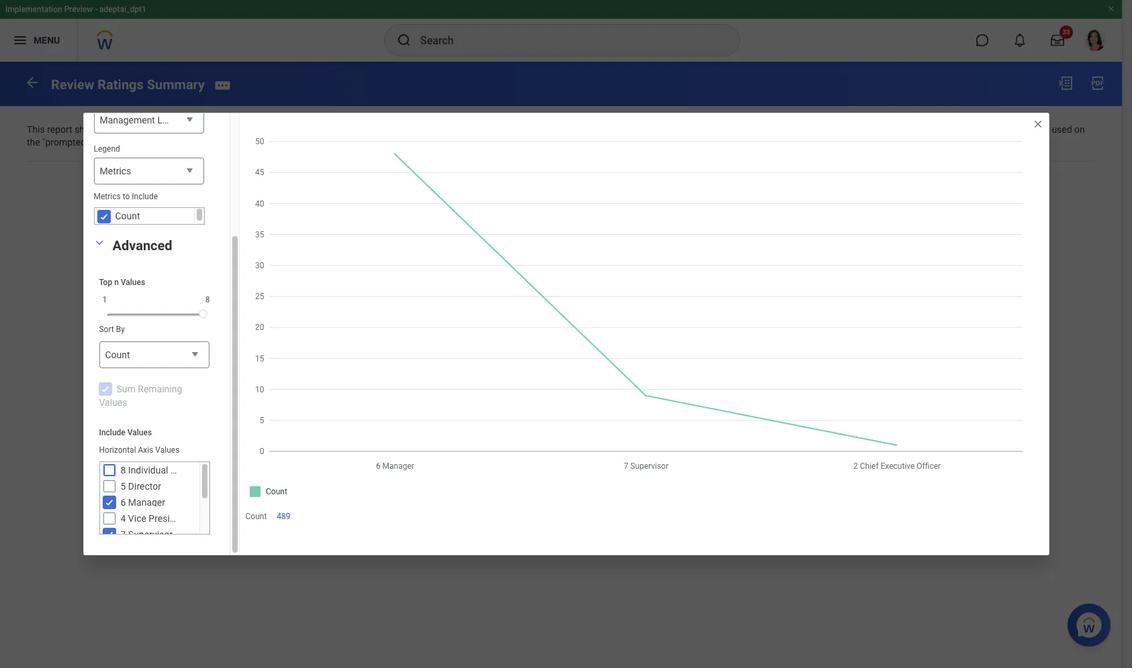 Task type: locate. For each thing, give the bounding box(es) containing it.
axis
[[138, 446, 153, 456]]

1 vertical spatial 8
[[121, 465, 126, 476]]

review inside this report shows the count of employees that were assigned a given review rating (meets expectations, exceeds expectations etc.) during the last review cycle. (prompts on supervisory organization and include subordinate organizations and is used on the "prompted" manager dashboard).
[[318, 124, 347, 135]]

values up 8 individual contributor
[[155, 446, 180, 456]]

of
[[146, 124, 155, 135]]

8
[[205, 295, 210, 305], [121, 465, 126, 476]]

count down by
[[105, 350, 130, 361]]

metrics inside group
[[94, 192, 121, 201]]

8 inside top n values group
[[205, 295, 210, 305]]

group
[[84, 61, 214, 235]]

review right previous page icon
[[51, 76, 94, 92]]

-
[[95, 5, 97, 14]]

2 horizontal spatial include
[[879, 124, 909, 135]]

1 vertical spatial check small image
[[101, 495, 117, 511]]

7
[[121, 530, 126, 540]]

previous page image
[[24, 74, 40, 91]]

and right organization
[[861, 124, 877, 135]]

dashboard).
[[131, 137, 182, 148]]

0 horizontal spatial include
[[99, 429, 125, 438]]

check small image left 7
[[101, 527, 117, 544]]

include inside this report shows the count of employees that were assigned a given review rating (meets expectations, exceeds expectations etc.) during the last review cycle. (prompts on supervisory organization and include subordinate organizations and is used on the "prompted" manager dashboard).
[[879, 124, 909, 135]]

search image
[[396, 32, 412, 48]]

adeptai_dpt1
[[99, 5, 146, 14]]

review ratings summary link
[[51, 76, 205, 92]]

count inside metrics to include group
[[115, 211, 140, 221]]

1 horizontal spatial include
[[132, 192, 158, 201]]

8 inside horizontal axis values group
[[121, 465, 126, 476]]

0 vertical spatial metrics
[[100, 166, 131, 176]]

review ratings summary
[[51, 76, 205, 92]]

management level
[[100, 115, 179, 125]]

check small image left 6
[[101, 495, 117, 511]]

remaining
[[138, 384, 182, 395]]

review
[[51, 76, 94, 92], [318, 124, 347, 135]]

director
[[128, 481, 161, 492]]

include values
[[99, 429, 152, 438]]

2 vertical spatial include
[[99, 429, 125, 438]]

check small image up chevron down icon
[[96, 209, 112, 225]]

profile logan mcneil element
[[1077, 26, 1114, 55]]

count
[[115, 211, 140, 221], [105, 350, 130, 361], [245, 513, 267, 522]]

check small image
[[97, 381, 113, 397], [101, 495, 117, 511]]

check small image inside horizontal axis values group
[[101, 527, 117, 544]]

count inside count popup button
[[105, 350, 130, 361]]

check small image left sum
[[97, 381, 113, 397]]

include left subordinate
[[879, 124, 909, 135]]

489
[[277, 513, 290, 522]]

and
[[861, 124, 877, 135], [1025, 124, 1040, 135]]

advanced
[[112, 238, 172, 254]]

1 horizontal spatial 8
[[205, 295, 210, 305]]

0 horizontal spatial 8
[[121, 465, 126, 476]]

n
[[114, 278, 119, 287]]

implementation preview -   adeptai_dpt1 banner
[[0, 0, 1122, 62]]

close environment banner image
[[1107, 5, 1116, 13]]

manager
[[91, 137, 128, 148], [128, 497, 165, 508]]

1
[[102, 295, 107, 305]]

include up the horizontal
[[99, 429, 125, 438]]

management
[[100, 115, 155, 125]]

count down to
[[115, 211, 140, 221]]

0 vertical spatial manager
[[91, 137, 128, 148]]

top n values group
[[99, 277, 213, 322]]

legend group
[[94, 143, 204, 185]]

1 horizontal spatial and
[[1025, 124, 1040, 135]]

include right to
[[132, 192, 158, 201]]

0 horizontal spatial on
[[741, 124, 752, 135]]

subordinate
[[912, 124, 962, 135]]

on right used
[[1075, 124, 1085, 135]]

supervisory
[[754, 124, 803, 135]]

0 vertical spatial check small image
[[97, 381, 113, 397]]

1 vertical spatial check small image
[[101, 527, 117, 544]]

values up horizontal axis values
[[127, 429, 152, 438]]

inbox large image
[[1051, 34, 1064, 47]]

1 vertical spatial review
[[318, 124, 347, 135]]

president
[[149, 513, 188, 524]]

group containing management level
[[84, 61, 214, 235]]

by
[[116, 325, 125, 334]]

review right given on the left of the page
[[318, 124, 347, 135]]

assigned
[[246, 124, 283, 135]]

0 vertical spatial check small image
[[96, 209, 112, 225]]

1 horizontal spatial review
[[318, 124, 347, 135]]

4 vice president
[[121, 513, 188, 524]]

values down sum
[[99, 397, 127, 408]]

is
[[1043, 124, 1050, 135]]

1 vertical spatial include
[[132, 192, 158, 201]]

on right (prompts at the right top of page
[[741, 124, 752, 135]]

the left last
[[611, 124, 624, 135]]

1 vertical spatial count
[[105, 350, 130, 361]]

count left 489
[[245, 513, 267, 522]]

manager down director at the bottom of page
[[128, 497, 165, 508]]

values right n
[[121, 278, 145, 287]]

cycle.
[[674, 124, 698, 135]]

during
[[582, 124, 609, 135]]

1 vertical spatial manager
[[128, 497, 165, 508]]

values inside sum remaining values
[[99, 397, 127, 408]]

1 horizontal spatial on
[[1075, 124, 1085, 135]]

this
[[27, 124, 45, 135]]

advanced dialog
[[83, 0, 1049, 556]]

last
[[627, 124, 642, 135]]

metrics for metrics
[[100, 166, 131, 176]]

0 horizontal spatial and
[[861, 124, 877, 135]]

implementation preview -   adeptai_dpt1
[[5, 5, 146, 14]]

check small image inside metrics to include group
[[96, 209, 112, 225]]

sum remaining values
[[99, 384, 182, 408]]

0 vertical spatial include
[[879, 124, 909, 135]]

advanced button
[[112, 238, 172, 254]]

review ratings summary main content
[[0, 62, 1122, 194]]

manager down shows
[[91, 137, 128, 148]]

0 vertical spatial count
[[115, 211, 140, 221]]

the down 'this'
[[27, 137, 40, 148]]

the up legend
[[104, 124, 117, 135]]

used
[[1052, 124, 1072, 135]]

metrics left to
[[94, 192, 121, 201]]

0 vertical spatial review
[[51, 76, 94, 92]]

5
[[121, 481, 126, 492]]

the
[[104, 124, 117, 135], [611, 124, 624, 135], [27, 137, 40, 148]]

metrics
[[100, 166, 131, 176], [94, 192, 121, 201]]

shows
[[75, 124, 102, 135]]

and left is on the top of page
[[1025, 124, 1040, 135]]

8 for 8 individual contributor
[[121, 465, 126, 476]]

metrics inside popup button
[[100, 166, 131, 176]]

metrics down legend
[[100, 166, 131, 176]]

values
[[121, 278, 145, 287], [99, 397, 127, 408], [127, 429, 152, 438], [155, 446, 180, 456]]

check small image
[[96, 209, 112, 225], [101, 527, 117, 544]]

horizontal axis values group
[[99, 446, 218, 544]]

0 vertical spatial 8
[[205, 295, 210, 305]]

values for horizontal
[[155, 446, 180, 456]]

1 vertical spatial metrics
[[94, 192, 121, 201]]

on
[[741, 124, 752, 135], [1075, 124, 1085, 135]]

include
[[879, 124, 909, 135], [132, 192, 158, 201], [99, 429, 125, 438]]

that
[[204, 124, 221, 135]]

individual
[[128, 465, 168, 476]]

4
[[121, 513, 126, 524]]



Task type: vqa. For each thing, say whether or not it's contained in the screenshot.
prompts image corresponding to Case Type
no



Task type: describe. For each thing, give the bounding box(es) containing it.
a
[[286, 124, 291, 135]]

top
[[99, 278, 112, 287]]

count
[[120, 124, 144, 135]]

this report shows the count of employees that were assigned a given review rating (meets expectations, exceeds expectations etc.) during the last review cycle. (prompts on supervisory organization and include subordinate organizations and is used on the "prompted" manager dashboard).
[[27, 124, 1088, 148]]

check small image for count
[[96, 209, 112, 225]]

view printable version (pdf) image
[[1090, 75, 1106, 91]]

organization
[[805, 124, 859, 135]]

level
[[157, 115, 179, 125]]

notifications large image
[[1013, 34, 1027, 47]]

count button
[[99, 342, 209, 369]]

values for sum
[[99, 397, 127, 408]]

etc.)
[[561, 124, 580, 135]]

review
[[644, 124, 671, 135]]

2 vertical spatial count
[[245, 513, 267, 522]]

6 manager
[[121, 497, 165, 508]]

values for top
[[121, 278, 145, 287]]

were
[[223, 124, 243, 135]]

export to excel image
[[1058, 75, 1074, 91]]

employees
[[157, 124, 202, 135]]

sum
[[117, 384, 136, 395]]

7 supervisor
[[121, 530, 173, 540]]

1 horizontal spatial the
[[104, 124, 117, 135]]

manager inside horizontal axis values group
[[128, 497, 165, 508]]

1 on from the left
[[741, 124, 752, 135]]

manager inside this report shows the count of employees that were assigned a given review rating (meets expectations, exceeds expectations etc.) during the last review cycle. (prompts on supervisory organization and include subordinate organizations and is used on the "prompted" manager dashboard).
[[91, 137, 128, 148]]

1 and from the left
[[861, 124, 877, 135]]

2 on from the left
[[1075, 124, 1085, 135]]

exceeds
[[468, 124, 503, 135]]

given
[[293, 124, 315, 135]]

vice
[[128, 513, 146, 524]]

include values group
[[89, 418, 219, 545]]

close chart settings image
[[1033, 119, 1043, 130]]

0 horizontal spatial the
[[27, 137, 40, 148]]

include inside group
[[99, 429, 125, 438]]

2 and from the left
[[1025, 124, 1040, 135]]

report
[[47, 124, 72, 135]]

(meets
[[379, 124, 408, 135]]

expectations
[[505, 124, 559, 135]]

check small image for 7 supervisor
[[101, 527, 117, 544]]

organizations
[[964, 124, 1022, 135]]

8 individual contributor
[[121, 465, 218, 476]]

ratings
[[98, 76, 144, 92]]

0 horizontal spatial review
[[51, 76, 94, 92]]

group inside advanced dialog
[[84, 61, 214, 235]]

chevron down image
[[91, 238, 107, 248]]

legend
[[94, 144, 120, 153]]

supervisor
[[128, 530, 173, 540]]

horizontal axis values
[[99, 446, 180, 456]]

include inside group
[[132, 192, 158, 201]]

summary
[[147, 76, 205, 92]]

2 horizontal spatial the
[[611, 124, 624, 135]]

7 supervisor group
[[89, 235, 219, 545]]

to
[[123, 192, 130, 201]]

metrics to include group
[[94, 191, 205, 225]]

metrics button
[[94, 158, 204, 185]]

rating
[[350, 124, 376, 135]]

expectations,
[[410, 124, 466, 135]]

preview
[[64, 5, 93, 14]]

check small image inside horizontal axis values group
[[101, 495, 117, 511]]

5 director
[[121, 481, 161, 492]]

(prompts
[[700, 124, 739, 135]]

sort by group
[[99, 324, 209, 369]]

contributor
[[171, 465, 218, 476]]

sort
[[99, 325, 114, 334]]

management level button
[[94, 106, 204, 134]]

489 button
[[277, 512, 293, 523]]

6
[[121, 497, 126, 508]]

horizontal
[[99, 446, 136, 456]]

8 for 8
[[205, 295, 210, 305]]

sort by
[[99, 325, 125, 334]]

metrics to include
[[94, 192, 158, 201]]

implementation
[[5, 5, 62, 14]]

"prompted"
[[42, 137, 89, 148]]

top n values
[[99, 278, 145, 287]]

metrics for metrics to include
[[94, 192, 121, 201]]



